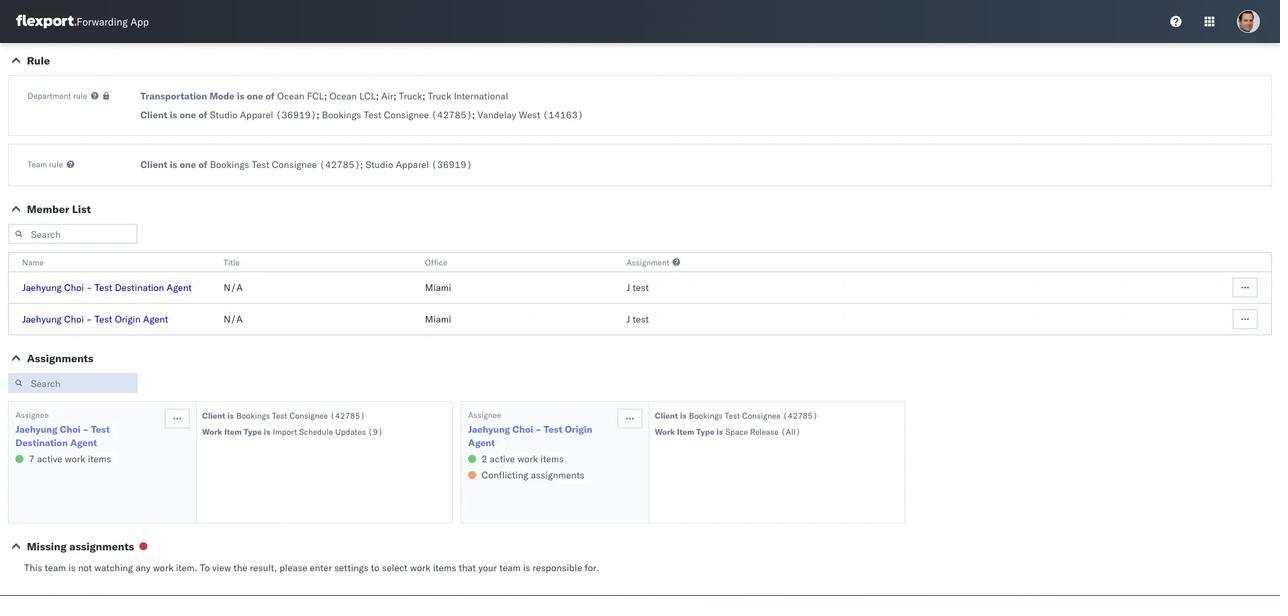 Task type: vqa. For each thing, say whether or not it's contained in the screenshot.
'05,'
no



Task type: locate. For each thing, give the bounding box(es) containing it.
item left the import
[[224, 426, 242, 436]]

2 active from the left
[[490, 453, 515, 465]]

items for 2 active work items
[[541, 453, 564, 465]]

assignments
[[27, 351, 94, 365]]

miami
[[425, 282, 452, 293], [425, 313, 452, 325]]

lcl
[[360, 90, 376, 102]]

1 miami from the top
[[425, 282, 452, 293]]

ocean left lcl
[[330, 90, 357, 102]]

origin down jaehyung choi - test destination agent
[[115, 313, 141, 325]]

release
[[750, 426, 779, 436]]

assignments up watching
[[69, 540, 134, 553]]

1 vertical spatial (36919)
[[432, 159, 472, 170]]

j
[[627, 282, 631, 293], [627, 313, 631, 325]]

0 vertical spatial jaehyung choi - test origin agent link
[[22, 313, 168, 325]]

2 j test from the top
[[627, 313, 649, 325]]

1 active from the left
[[37, 453, 62, 465]]

ocean fcl ; ocean lcl ; air ; truck ; truck international
[[277, 90, 509, 102]]

item for jaehyung choi - test origin agent
[[677, 426, 695, 436]]

0 horizontal spatial truck
[[399, 90, 423, 102]]

agent inside assignee jaehyung choi - test origin agent
[[468, 437, 495, 449]]

0 horizontal spatial rule
[[49, 159, 63, 169]]

1 j from the top
[[627, 282, 631, 293]]

assignee inside assignee jaehyung choi - test destination agent
[[15, 410, 49, 420]]

member
[[27, 202, 69, 216]]

truck left international
[[428, 90, 452, 102]]

team right 'this'
[[45, 562, 66, 574]]

items left that
[[433, 562, 457, 574]]

jaehyung choi - test destination agent link up 7 active work items
[[15, 423, 163, 450]]

this team is not watching any work item. to view the result, please enter settings to select work items that your team is responsible for.
[[24, 562, 600, 574]]

active
[[37, 453, 62, 465], [490, 453, 515, 465]]

items down assignee jaehyung choi - test destination agent
[[88, 453, 111, 465]]

agent inside assignee jaehyung choi - test destination agent
[[70, 437, 97, 449]]

assignments for missing assignments
[[69, 540, 134, 553]]

import schedule updates (9)
[[273, 426, 383, 436]]

1 vertical spatial j
[[627, 313, 631, 325]]

1 horizontal spatial client is bookings test consignee (42785)
[[655, 410, 818, 420]]

is
[[237, 90, 245, 102], [170, 109, 177, 121], [170, 159, 177, 170], [227, 410, 234, 420], [680, 410, 687, 420], [264, 426, 270, 436], [717, 426, 723, 436], [68, 562, 76, 574], [523, 562, 531, 574]]

0 horizontal spatial assignee
[[15, 410, 49, 420]]

1 vertical spatial test
[[633, 313, 649, 325]]

1 vertical spatial j test
[[627, 313, 649, 325]]

work
[[65, 453, 85, 465], [518, 453, 538, 465], [153, 562, 174, 574], [410, 562, 431, 574]]

assignee inside assignee jaehyung choi - test origin agent
[[468, 410, 502, 420]]

rule for team rule
[[49, 159, 63, 169]]

choi up 2 active work items
[[513, 423, 533, 435]]

ocean left fcl
[[277, 90, 305, 102]]

apparel down the transportation mode is one of in the top left of the page
[[240, 109, 273, 121]]

2 j from the top
[[627, 313, 631, 325]]

active up conflicting
[[490, 453, 515, 465]]

assignee
[[15, 410, 49, 420], [468, 410, 502, 420]]

destination up jaehyung choi - test origin agent
[[115, 282, 164, 293]]

work up 'conflicting assignments'
[[518, 453, 538, 465]]

for.
[[585, 562, 600, 574]]

1 vertical spatial jaehyung choi - test origin agent link
[[468, 423, 616, 450]]

work down assignee jaehyung choi - test destination agent
[[65, 453, 85, 465]]

2 n/a from the top
[[224, 313, 243, 325]]

1 vertical spatial origin
[[565, 423, 593, 435]]

one for bookings test consignee (42785)
[[180, 159, 196, 170]]

work right select on the bottom left of the page
[[410, 562, 431, 574]]

;
[[324, 90, 327, 102], [376, 90, 379, 102], [394, 90, 397, 102], [423, 90, 426, 102], [317, 109, 320, 121], [472, 109, 475, 121], [360, 159, 363, 170]]

1 horizontal spatial work item type is
[[655, 426, 723, 436]]

0 horizontal spatial destination
[[15, 437, 68, 449]]

2 work item type is from the left
[[655, 426, 723, 436]]

consignee
[[384, 109, 429, 121], [272, 159, 317, 170], [290, 410, 328, 420], [743, 410, 781, 420]]

j for jaehyung choi - test origin agent
[[627, 313, 631, 325]]

member list
[[27, 202, 91, 216]]

2 work from the left
[[655, 426, 675, 436]]

studio down mode
[[210, 109, 238, 121]]

1 vertical spatial n/a
[[224, 313, 243, 325]]

1 item from the left
[[224, 426, 242, 436]]

destination up 7
[[15, 437, 68, 449]]

0 horizontal spatial studio
[[210, 109, 238, 121]]

assignee for jaehyung choi - test origin agent
[[468, 410, 502, 420]]

work for jaehyung choi - test destination agent
[[202, 426, 222, 436]]

apparel down studio apparel (36919) ; bookings test consignee (42785) ; vandelay west (14163)
[[396, 159, 429, 170]]

0 horizontal spatial jaehyung choi - test origin agent link
[[22, 313, 168, 325]]

0 vertical spatial j test
[[627, 282, 649, 293]]

1 vertical spatial miami
[[425, 313, 452, 325]]

assignments down 2 active work items
[[531, 469, 585, 481]]

client is bookings test consignee (42785)
[[202, 410, 365, 420], [655, 410, 818, 420]]

that
[[459, 562, 476, 574]]

0 horizontal spatial apparel
[[240, 109, 273, 121]]

items for 7 active work items
[[88, 453, 111, 465]]

view
[[212, 562, 231, 574]]

app
[[130, 15, 149, 28]]

1 vertical spatial client is one of
[[140, 159, 208, 170]]

rule right department
[[73, 90, 87, 100]]

0 horizontal spatial team
[[45, 562, 66, 574]]

(42785)
[[432, 109, 472, 121], [320, 159, 360, 170], [330, 410, 365, 420], [783, 410, 818, 420]]

1 vertical spatial studio
[[366, 159, 393, 170]]

not
[[78, 562, 92, 574]]

2 item from the left
[[677, 426, 695, 436]]

2 assignee from the left
[[468, 410, 502, 420]]

0 horizontal spatial (36919)
[[276, 109, 317, 121]]

2 vertical spatial one
[[180, 159, 196, 170]]

rule
[[73, 90, 87, 100], [49, 159, 63, 169]]

1 test from the top
[[633, 282, 649, 293]]

jaehyung inside assignee jaehyung choi - test origin agent
[[468, 423, 510, 435]]

work item type is left space
[[655, 426, 723, 436]]

0 horizontal spatial origin
[[115, 313, 141, 325]]

0 horizontal spatial items
[[88, 453, 111, 465]]

- up jaehyung choi - test origin agent
[[86, 282, 92, 293]]

1 vertical spatial one
[[180, 109, 196, 121]]

client is bookings test consignee (42785) up the import
[[202, 410, 365, 420]]

type for jaehyung choi - test origin agent
[[697, 426, 715, 436]]

0 horizontal spatial assignments
[[69, 540, 134, 553]]

ocean
[[277, 90, 305, 102], [330, 90, 357, 102]]

1 horizontal spatial work
[[655, 426, 675, 436]]

0 vertical spatial n/a
[[224, 282, 243, 293]]

1 horizontal spatial assignee
[[468, 410, 502, 420]]

1 type from the left
[[244, 426, 262, 436]]

test inside assignee jaehyung choi - test origin agent
[[544, 423, 563, 435]]

1 vertical spatial assignments
[[69, 540, 134, 553]]

jaehyung choi - test destination agent link
[[22, 282, 192, 293], [15, 423, 163, 450]]

0 vertical spatial j
[[627, 282, 631, 293]]

1 vertical spatial destination
[[15, 437, 68, 449]]

truck right 'air'
[[399, 90, 423, 102]]

type left space
[[697, 426, 715, 436]]

1 assignee from the left
[[15, 410, 49, 420]]

0 horizontal spatial work item type is
[[202, 426, 270, 436]]

0 vertical spatial test
[[633, 282, 649, 293]]

0 horizontal spatial item
[[224, 426, 242, 436]]

j test for jaehyung choi - test destination agent
[[627, 282, 649, 293]]

jaehyung choi - test destination agent
[[22, 282, 192, 293]]

test for jaehyung choi - test origin agent
[[633, 313, 649, 325]]

studio
[[210, 109, 238, 121], [366, 159, 393, 170]]

assignee up 7
[[15, 410, 49, 420]]

settings
[[335, 562, 369, 574]]

n/a
[[224, 282, 243, 293], [224, 313, 243, 325]]

bookings
[[322, 109, 361, 121], [210, 159, 249, 170], [236, 410, 270, 420], [689, 410, 723, 420]]

list
[[72, 202, 91, 216]]

transportation mode is one of
[[140, 90, 275, 102]]

2 type from the left
[[697, 426, 715, 436]]

work item type is
[[202, 426, 270, 436], [655, 426, 723, 436]]

2 client is bookings test consignee (42785) from the left
[[655, 410, 818, 420]]

team
[[45, 562, 66, 574], [500, 562, 521, 574]]

- up 2 active work items
[[536, 423, 542, 435]]

0 vertical spatial assignments
[[531, 469, 585, 481]]

work item type is left the import
[[202, 426, 270, 436]]

conflicting assignments
[[482, 469, 585, 481]]

conflicting
[[482, 469, 529, 481]]

assignee jaehyung choi - test destination agent
[[15, 410, 110, 449]]

jaehyung choi - test origin agent link up 2 active work items
[[468, 423, 616, 450]]

test for jaehyung choi - test destination agent
[[633, 282, 649, 293]]

work
[[202, 426, 222, 436], [655, 426, 675, 436]]

0 horizontal spatial client is bookings test consignee (42785)
[[202, 410, 365, 420]]

office
[[425, 257, 448, 267]]

1 horizontal spatial apparel
[[396, 159, 429, 170]]

jaehyung choi - test origin agent link
[[22, 313, 168, 325], [468, 423, 616, 450]]

1 horizontal spatial studio
[[366, 159, 393, 170]]

0 vertical spatial rule
[[73, 90, 87, 100]]

missing assignments
[[27, 540, 134, 553]]

1 horizontal spatial origin
[[565, 423, 593, 435]]

active right 7
[[37, 453, 62, 465]]

transportation
[[140, 90, 207, 102]]

1 horizontal spatial item
[[677, 426, 695, 436]]

j test for jaehyung choi - test origin agent
[[627, 313, 649, 325]]

work item type is for jaehyung choi - test origin agent
[[655, 426, 723, 436]]

1 horizontal spatial type
[[697, 426, 715, 436]]

0 vertical spatial (36919)
[[276, 109, 317, 121]]

item.
[[176, 562, 198, 574]]

0 vertical spatial miami
[[425, 282, 452, 293]]

item
[[224, 426, 242, 436], [677, 426, 695, 436]]

0 vertical spatial client is one of
[[140, 109, 208, 121]]

0 vertical spatial destination
[[115, 282, 164, 293]]

assignee up 2 on the left bottom
[[468, 410, 502, 420]]

-
[[86, 282, 92, 293], [86, 313, 92, 325], [83, 423, 89, 435], [536, 423, 542, 435]]

- up 7 active work items
[[83, 423, 89, 435]]

(all)
[[781, 426, 801, 436]]

origin inside assignee jaehyung choi - test origin agent
[[565, 423, 593, 435]]

1 j test from the top
[[627, 282, 649, 293]]

2 client is one of from the top
[[140, 159, 208, 170]]

2 vertical spatial of
[[198, 159, 208, 170]]

rule for department rule
[[73, 90, 87, 100]]

origin
[[115, 313, 141, 325], [565, 423, 593, 435]]

0 vertical spatial apparel
[[240, 109, 273, 121]]

of for bookings test consignee (42785)
[[198, 159, 208, 170]]

2
[[482, 453, 488, 465]]

jaehyung
[[22, 282, 62, 293], [22, 313, 62, 325], [15, 423, 57, 435], [468, 423, 510, 435]]

1 vertical spatial of
[[198, 109, 208, 121]]

1 horizontal spatial rule
[[73, 90, 87, 100]]

1 work from the left
[[202, 426, 222, 436]]

1 vertical spatial apparel
[[396, 159, 429, 170]]

2 miami from the top
[[425, 313, 452, 325]]

1 client is bookings test consignee (42785) from the left
[[202, 410, 365, 420]]

1 horizontal spatial items
[[433, 562, 457, 574]]

0 horizontal spatial work
[[202, 426, 222, 436]]

assignments
[[531, 469, 585, 481], [69, 540, 134, 553]]

1 team from the left
[[45, 562, 66, 574]]

items
[[88, 453, 111, 465], [541, 453, 564, 465], [433, 562, 457, 574]]

client is bookings test consignee (42785) up space
[[655, 410, 818, 420]]

1 vertical spatial rule
[[49, 159, 63, 169]]

1 client is one of from the top
[[140, 109, 208, 121]]

2 ocean from the left
[[330, 90, 357, 102]]

jaehyung up 7
[[15, 423, 57, 435]]

0 horizontal spatial type
[[244, 426, 262, 436]]

0 vertical spatial studio
[[210, 109, 238, 121]]

0 horizontal spatial active
[[37, 453, 62, 465]]

0 horizontal spatial ocean
[[277, 90, 305, 102]]

items up 'conflicting assignments'
[[541, 453, 564, 465]]

rule right team
[[49, 159, 63, 169]]

1 horizontal spatial team
[[500, 562, 521, 574]]

assignments for conflicting assignments
[[531, 469, 585, 481]]

1 horizontal spatial assignments
[[531, 469, 585, 481]]

destination
[[115, 282, 164, 293], [15, 437, 68, 449]]

Search text field
[[8, 373, 138, 393]]

forwarding app link
[[16, 15, 149, 28]]

team right your
[[500, 562, 521, 574]]

1 work item type is from the left
[[202, 426, 270, 436]]

choi
[[64, 282, 84, 293], [64, 313, 84, 325], [60, 423, 81, 435], [513, 423, 533, 435]]

truck
[[399, 90, 423, 102], [428, 90, 452, 102]]

2 horizontal spatial items
[[541, 453, 564, 465]]

1 horizontal spatial ocean
[[330, 90, 357, 102]]

studio down studio apparel (36919) ; bookings test consignee (42785) ; vandelay west (14163)
[[366, 159, 393, 170]]

2 test from the top
[[633, 313, 649, 325]]

j test
[[627, 282, 649, 293], [627, 313, 649, 325]]

item left space
[[677, 426, 695, 436]]

responsible
[[533, 562, 583, 574]]

origin up 'conflicting assignments'
[[565, 423, 593, 435]]

test
[[364, 109, 382, 121], [252, 159, 270, 170], [95, 282, 112, 293], [95, 313, 112, 325], [272, 410, 287, 420], [725, 410, 740, 420], [91, 423, 110, 435], [544, 423, 563, 435]]

test
[[633, 282, 649, 293], [633, 313, 649, 325]]

1 horizontal spatial active
[[490, 453, 515, 465]]

1 n/a from the top
[[224, 282, 243, 293]]

0 vertical spatial of
[[266, 90, 275, 102]]

jaehyung choi - test destination agent link up jaehyung choi - test origin agent
[[22, 282, 192, 293]]

jaehyung choi - test origin agent link down jaehyung choi - test destination agent
[[22, 313, 168, 325]]

choi up 7 active work items
[[60, 423, 81, 435]]

apparel
[[240, 109, 273, 121], [396, 159, 429, 170]]

(9)
[[368, 426, 383, 436]]

- down jaehyung choi - test destination agent
[[86, 313, 92, 325]]

jaehyung up 2 on the left bottom
[[468, 423, 510, 435]]

n/a for jaehyung choi - test origin agent
[[224, 313, 243, 325]]

client
[[140, 109, 168, 121], [140, 159, 168, 170], [202, 410, 225, 420], [655, 410, 678, 420]]

type left the import
[[244, 426, 262, 436]]

1 horizontal spatial truck
[[428, 90, 452, 102]]

2 team from the left
[[500, 562, 521, 574]]



Task type: describe. For each thing, give the bounding box(es) containing it.
of for studio apparel (36919)
[[198, 109, 208, 121]]

active for 2
[[490, 453, 515, 465]]

the
[[234, 562, 248, 574]]

client is bookings test consignee (42785) for jaehyung choi - test origin agent
[[655, 410, 818, 420]]

work for jaehyung choi - test origin agent
[[655, 426, 675, 436]]

one for studio apparel (36919)
[[180, 109, 196, 121]]

0 vertical spatial origin
[[115, 313, 141, 325]]

vandelay
[[478, 109, 517, 121]]

bookings test consignee (42785) ; studio apparel (36919)
[[210, 159, 472, 170]]

type for jaehyung choi - test destination agent
[[244, 426, 262, 436]]

client is one of for studio apparel (36919)
[[140, 109, 208, 121]]

jaehyung choi - test origin agent
[[22, 313, 168, 325]]

department
[[28, 90, 71, 100]]

n/a for jaehyung choi - test destination agent
[[224, 282, 243, 293]]

choi inside assignee jaehyung choi - test destination agent
[[60, 423, 81, 435]]

j for jaehyung choi - test destination agent
[[627, 282, 631, 293]]

please
[[280, 562, 308, 574]]

0 vertical spatial jaehyung choi - test destination agent link
[[22, 282, 192, 293]]

(14163)
[[543, 109, 584, 121]]

studio apparel (36919) ; bookings test consignee (42785) ; vandelay west (14163)
[[210, 109, 584, 121]]

schedule
[[299, 426, 333, 436]]

miami for jaehyung choi - test destination agent
[[425, 282, 452, 293]]

work right any
[[153, 562, 174, 574]]

space release (all)
[[726, 426, 801, 436]]

test inside assignee jaehyung choi - test destination agent
[[91, 423, 110, 435]]

missing
[[27, 540, 67, 553]]

1 vertical spatial jaehyung choi - test destination agent link
[[15, 423, 163, 450]]

jaehyung up assignments
[[22, 313, 62, 325]]

international
[[454, 90, 509, 102]]

miami for jaehyung choi - test origin agent
[[425, 313, 452, 325]]

Search text field
[[8, 224, 138, 244]]

assignee for jaehyung choi - test destination agent
[[15, 410, 49, 420]]

result,
[[250, 562, 277, 574]]

jaehyung inside assignee jaehyung choi - test destination agent
[[15, 423, 57, 435]]

team
[[28, 159, 47, 169]]

choi inside assignee jaehyung choi - test origin agent
[[513, 423, 533, 435]]

- inside assignee jaehyung choi - test origin agent
[[536, 423, 542, 435]]

client is bookings test consignee (42785) for jaehyung choi - test destination agent
[[202, 410, 365, 420]]

name
[[22, 257, 44, 267]]

enter
[[310, 562, 332, 574]]

2 truck from the left
[[428, 90, 452, 102]]

choi up assignments
[[64, 313, 84, 325]]

choi up jaehyung choi - test origin agent
[[64, 282, 84, 293]]

work item type is for jaehyung choi - test destination agent
[[202, 426, 270, 436]]

rule
[[27, 54, 50, 67]]

item for jaehyung choi - test destination agent
[[224, 426, 242, 436]]

west
[[519, 109, 541, 121]]

to
[[200, 562, 210, 574]]

title
[[224, 257, 240, 267]]

2 active work items
[[482, 453, 564, 465]]

0 vertical spatial one
[[247, 90, 263, 102]]

your
[[479, 562, 497, 574]]

1 horizontal spatial destination
[[115, 282, 164, 293]]

1 truck from the left
[[399, 90, 423, 102]]

import
[[273, 426, 297, 436]]

destination inside assignee jaehyung choi - test destination agent
[[15, 437, 68, 449]]

assignment
[[627, 257, 670, 267]]

any
[[136, 562, 151, 574]]

team rule
[[28, 159, 63, 169]]

this
[[24, 562, 42, 574]]

jaehyung down name
[[22, 282, 62, 293]]

client is one of for bookings test consignee (42785)
[[140, 159, 208, 170]]

1 horizontal spatial jaehyung choi - test origin agent link
[[468, 423, 616, 450]]

active for 7
[[37, 453, 62, 465]]

to
[[371, 562, 380, 574]]

watching
[[94, 562, 133, 574]]

assignee jaehyung choi - test origin agent
[[468, 410, 593, 449]]

1 ocean from the left
[[277, 90, 305, 102]]

forwarding
[[77, 15, 128, 28]]

7
[[29, 453, 35, 465]]

1 horizontal spatial (36919)
[[432, 159, 472, 170]]

forwarding app
[[77, 15, 149, 28]]

mode
[[210, 90, 235, 102]]

7 active work items
[[29, 453, 111, 465]]

flexport. image
[[16, 15, 77, 28]]

space
[[726, 426, 748, 436]]

- inside assignee jaehyung choi - test destination agent
[[83, 423, 89, 435]]

fcl
[[307, 90, 324, 102]]

air
[[381, 90, 394, 102]]

updates
[[335, 426, 366, 436]]

department rule
[[28, 90, 87, 100]]

select
[[382, 562, 408, 574]]



